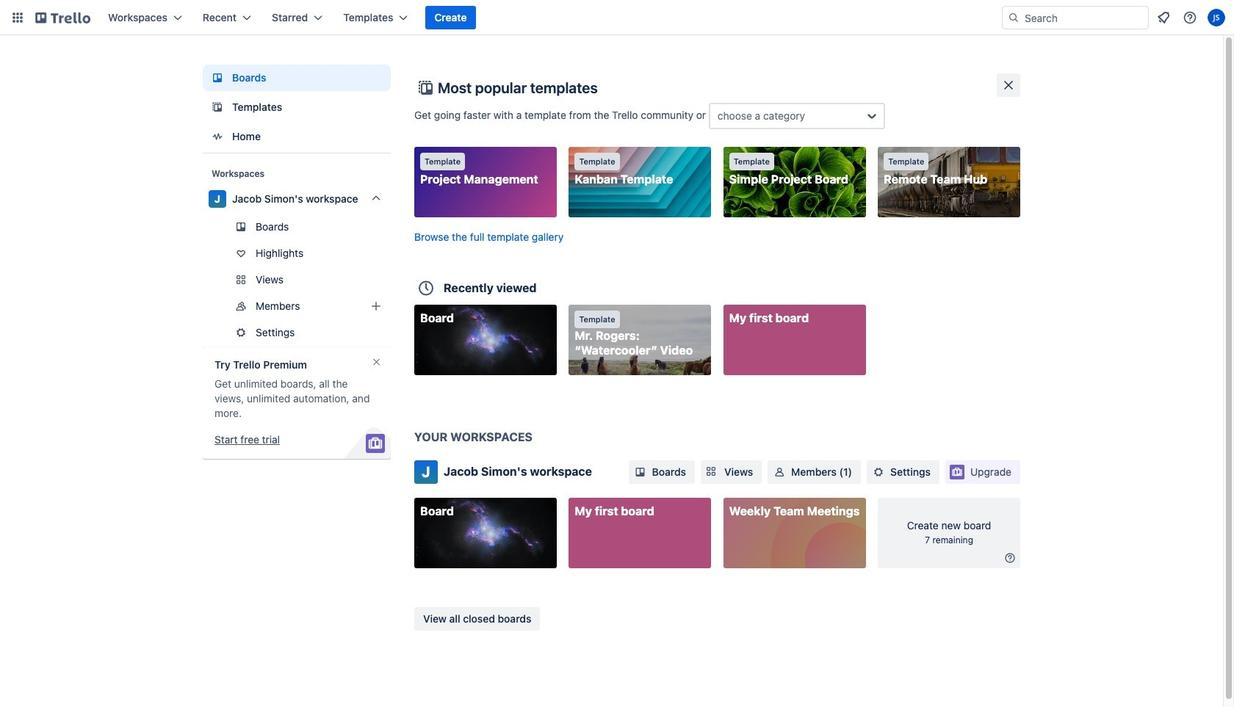 Task type: vqa. For each thing, say whether or not it's contained in the screenshot.
topmost Add a card button
no



Task type: locate. For each thing, give the bounding box(es) containing it.
open information menu image
[[1183, 10, 1197, 25]]

Search field
[[1020, 7, 1148, 29]]

sm image
[[633, 465, 648, 480], [772, 465, 787, 480], [871, 465, 886, 480], [1003, 551, 1017, 566]]

0 notifications image
[[1155, 9, 1172, 26]]

search image
[[1008, 12, 1020, 24]]



Task type: describe. For each thing, give the bounding box(es) containing it.
jacob simon (jacobsimon16) image
[[1208, 9, 1225, 26]]

primary element
[[0, 0, 1234, 35]]

home image
[[209, 128, 226, 145]]

template board image
[[209, 98, 226, 116]]

add image
[[367, 298, 385, 315]]

board image
[[209, 69, 226, 87]]

back to home image
[[35, 6, 90, 29]]



